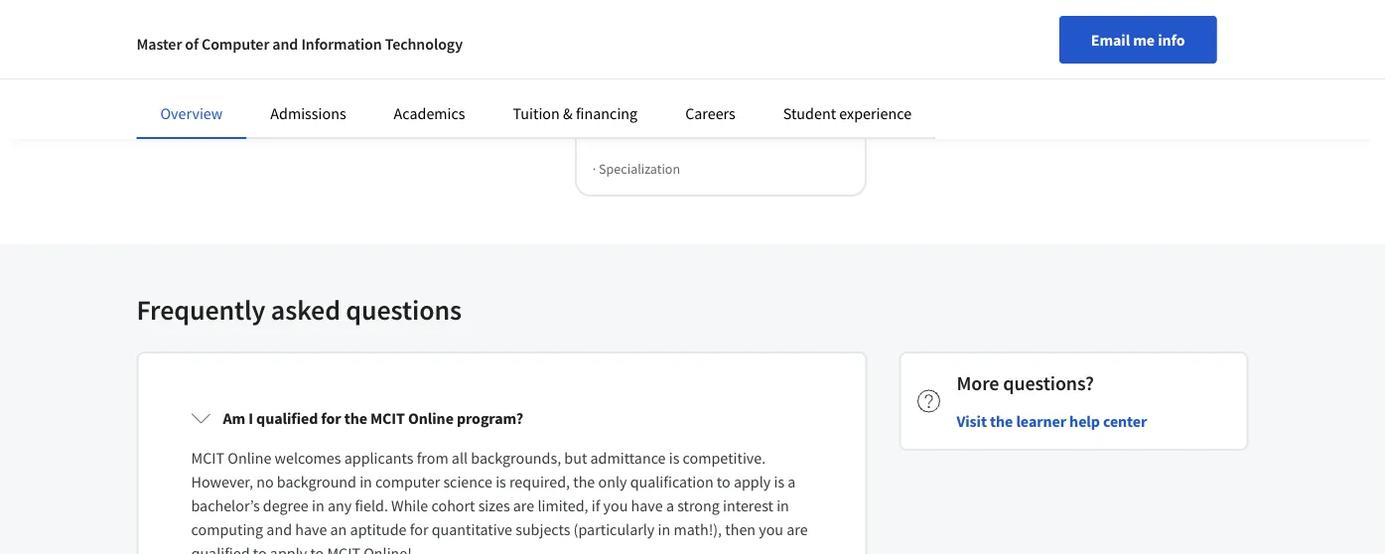 Task type: locate. For each thing, give the bounding box(es) containing it.
1 horizontal spatial you
[[759, 520, 784, 539]]

1 horizontal spatial have
[[631, 496, 663, 516]]

online up no
[[228, 448, 272, 468]]

online
[[408, 408, 454, 428], [228, 448, 272, 468]]

2 vertical spatial mcit
[[327, 543, 361, 554]]

1 horizontal spatial the
[[573, 472, 595, 492]]

degree
[[263, 496, 309, 516]]

mcit up however,
[[191, 448, 225, 468]]

1 vertical spatial online
[[228, 448, 272, 468]]

you right then
[[759, 520, 784, 539]]

apply
[[734, 472, 771, 492], [270, 543, 307, 554]]

i
[[249, 408, 253, 428]]

2 horizontal spatial to
[[717, 472, 731, 492]]

0 vertical spatial you
[[604, 496, 628, 516]]

online up from at the left of the page
[[408, 408, 454, 428]]

apply up interest
[[734, 472, 771, 492]]

and down degree at the bottom of the page
[[267, 520, 292, 539]]

1 horizontal spatial to
[[310, 543, 324, 554]]

is
[[669, 448, 680, 468], [496, 472, 506, 492], [774, 472, 785, 492]]

are
[[513, 496, 535, 516], [787, 520, 808, 539]]

0 horizontal spatial online
[[228, 448, 272, 468]]

in right interest
[[777, 496, 790, 516]]

online inside the mcit online welcomes applicants from all backgrounds, but admittance is competitive. however, no background in computer science is required, the only qualification to apply is a bachelor's degree in any field. while cohort sizes are limited, if you have a strong interest in computing and have an aptitude for quantitative subjects (particularly in math!), then you are qualified to apply to mcit online!
[[228, 448, 272, 468]]

and
[[273, 34, 298, 54], [267, 520, 292, 539]]

mcit down "an" on the left bottom of page
[[327, 543, 361, 554]]

to down competitive.
[[717, 472, 731, 492]]

0 vertical spatial are
[[513, 496, 535, 516]]

0 vertical spatial and
[[273, 34, 298, 54]]

0 vertical spatial mcit
[[371, 408, 405, 428]]

technology
[[385, 34, 463, 54]]

·
[[593, 160, 596, 178]]

1 horizontal spatial for
[[410, 520, 429, 539]]

1 vertical spatial are
[[787, 520, 808, 539]]

to down computing
[[253, 543, 267, 554]]

in up field.
[[360, 472, 372, 492]]

email me info
[[1091, 30, 1186, 50]]

and right computer
[[273, 34, 298, 54]]

mcit up the applicants
[[371, 408, 405, 428]]

qualified down computing
[[191, 543, 250, 554]]

careers
[[686, 103, 736, 123]]

strong
[[678, 496, 720, 516]]

tuition & financing
[[513, 103, 638, 123]]

0 horizontal spatial qualified
[[191, 543, 250, 554]]

to down 'background'
[[310, 543, 324, 554]]

2 horizontal spatial mcit
[[371, 408, 405, 428]]

of
[[185, 34, 199, 54]]

have down qualification
[[631, 496, 663, 516]]

have left "an" on the left bottom of page
[[295, 520, 327, 539]]

the inside visit the learner help center link
[[990, 411, 1014, 431]]

to
[[717, 472, 731, 492], [253, 543, 267, 554], [310, 543, 324, 554]]

qualified
[[256, 408, 318, 428], [191, 543, 250, 554]]

1 vertical spatial qualified
[[191, 543, 250, 554]]

then
[[725, 520, 756, 539]]

0 vertical spatial have
[[631, 496, 663, 516]]

1 vertical spatial for
[[410, 520, 429, 539]]

background
[[277, 472, 357, 492]]

are down required,
[[513, 496, 535, 516]]

1 vertical spatial mcit
[[191, 448, 225, 468]]

1 horizontal spatial online
[[408, 408, 454, 428]]

0 horizontal spatial you
[[604, 496, 628, 516]]

aptitude
[[350, 520, 407, 539]]

the down but
[[573, 472, 595, 492]]

you
[[604, 496, 628, 516], [759, 520, 784, 539]]

0 horizontal spatial for
[[321, 408, 341, 428]]

0 horizontal spatial are
[[513, 496, 535, 516]]

you right if on the bottom left of the page
[[604, 496, 628, 516]]

tuition & financing link
[[513, 103, 638, 123]]

for inside dropdown button
[[321, 408, 341, 428]]

1 horizontal spatial qualified
[[256, 408, 318, 428]]

am i qualified for the mcit online  program? button
[[175, 390, 829, 446]]

admissions link
[[271, 103, 346, 123]]

admissions
[[271, 103, 346, 123]]

the inside the mcit online welcomes applicants from all backgrounds, but admittance is competitive. however, no background in computer science is required, the only qualification to apply is a bachelor's degree in any field. while cohort sizes are limited, if you have a strong interest in computing and have an aptitude for quantitative subjects (particularly in math!), then you are qualified to apply to mcit online!
[[573, 472, 595, 492]]

information
[[301, 34, 382, 54]]

center
[[1104, 411, 1148, 431]]

the up the applicants
[[344, 408, 367, 428]]

0 horizontal spatial the
[[344, 408, 367, 428]]

info
[[1158, 30, 1186, 50]]

online!
[[364, 543, 412, 554]]

computing
[[191, 520, 263, 539]]

in left math!),
[[658, 520, 671, 539]]

required,
[[510, 472, 570, 492]]

competitive.
[[683, 448, 766, 468]]

for up welcomes
[[321, 408, 341, 428]]

online inside dropdown button
[[408, 408, 454, 428]]

math!),
[[674, 520, 722, 539]]

1 vertical spatial have
[[295, 520, 327, 539]]

tuition
[[513, 103, 560, 123]]

1 vertical spatial and
[[267, 520, 292, 539]]

0 vertical spatial qualified
[[256, 408, 318, 428]]

bachelor's
[[191, 496, 260, 516]]

am i qualified for the mcit online  program?
[[223, 408, 524, 428]]

more questions?
[[957, 371, 1095, 396]]

0 horizontal spatial apply
[[270, 543, 307, 554]]

specialization
[[599, 160, 681, 178]]

any
[[328, 496, 352, 516]]

(particularly
[[574, 520, 655, 539]]

overview
[[160, 103, 223, 123]]

are right then
[[787, 520, 808, 539]]

1 vertical spatial you
[[759, 520, 784, 539]]

0 horizontal spatial a
[[666, 496, 674, 516]]

visit the learner help center link
[[957, 409, 1148, 433]]

qualified right i
[[256, 408, 318, 428]]

0 vertical spatial online
[[408, 408, 454, 428]]

1 horizontal spatial apply
[[734, 472, 771, 492]]

financing
[[576, 103, 638, 123]]

0 vertical spatial a
[[788, 472, 796, 492]]

qualification
[[630, 472, 714, 492]]

apply down degree at the bottom of the page
[[270, 543, 307, 554]]

welcomes
[[275, 448, 341, 468]]

0 vertical spatial for
[[321, 408, 341, 428]]

1 horizontal spatial mcit
[[327, 543, 361, 554]]

master of computer and information technology
[[137, 34, 463, 54]]

2 horizontal spatial the
[[990, 411, 1014, 431]]

and inside the mcit online welcomes applicants from all backgrounds, but admittance is competitive. however, no background in computer science is required, the only qualification to apply is a bachelor's degree in any field. while cohort sizes are limited, if you have a strong interest in computing and have an aptitude for quantitative subjects (particularly in math!), then you are qualified to apply to mcit online!
[[267, 520, 292, 539]]

computer
[[202, 34, 269, 54]]

a
[[788, 472, 796, 492], [666, 496, 674, 516]]

the
[[344, 408, 367, 428], [990, 411, 1014, 431], [573, 472, 595, 492]]

in
[[360, 472, 372, 492], [312, 496, 325, 516], [777, 496, 790, 516], [658, 520, 671, 539]]

mcit
[[371, 408, 405, 428], [191, 448, 225, 468], [327, 543, 361, 554]]

mcit inside dropdown button
[[371, 408, 405, 428]]

have
[[631, 496, 663, 516], [295, 520, 327, 539]]

0 horizontal spatial mcit
[[191, 448, 225, 468]]

for down the while
[[410, 520, 429, 539]]

0 horizontal spatial is
[[496, 472, 506, 492]]

for
[[321, 408, 341, 428], [410, 520, 429, 539]]

the right visit
[[990, 411, 1014, 431]]

applicants
[[344, 448, 414, 468]]



Task type: describe. For each thing, give the bounding box(es) containing it.
1 vertical spatial apply
[[270, 543, 307, 554]]

0 horizontal spatial have
[[295, 520, 327, 539]]

asked
[[271, 293, 341, 327]]

no
[[256, 472, 274, 492]]

student experience
[[784, 103, 912, 123]]

visit the learner help center
[[957, 411, 1148, 431]]

master
[[137, 34, 182, 54]]

qualified inside the mcit online welcomes applicants from all backgrounds, but admittance is competitive. however, no background in computer science is required, the only qualification to apply is a bachelor's degree in any field. while cohort sizes are limited, if you have a strong interest in computing and have an aptitude for quantitative subjects (particularly in math!), then you are qualified to apply to mcit online!
[[191, 543, 250, 554]]

while
[[391, 496, 428, 516]]

but
[[565, 448, 587, 468]]

in left the any
[[312, 496, 325, 516]]

science
[[443, 472, 493, 492]]

program?
[[457, 408, 524, 428]]

am
[[223, 408, 246, 428]]

the inside am i qualified for the mcit online  program? dropdown button
[[344, 408, 367, 428]]

however,
[[191, 472, 253, 492]]

cohort
[[432, 496, 475, 516]]

me
[[1134, 30, 1155, 50]]

2 horizontal spatial is
[[774, 472, 785, 492]]

experience
[[840, 103, 912, 123]]

quantitative
[[432, 520, 513, 539]]

from
[[417, 448, 449, 468]]

1 horizontal spatial a
[[788, 472, 796, 492]]

only
[[598, 472, 627, 492]]

an
[[330, 520, 347, 539]]

questions
[[346, 293, 462, 327]]

careers link
[[686, 103, 736, 123]]

student
[[784, 103, 836, 123]]

learner
[[1017, 411, 1067, 431]]

0 vertical spatial apply
[[734, 472, 771, 492]]

0 horizontal spatial to
[[253, 543, 267, 554]]

· specialization
[[593, 160, 681, 178]]

mcit online welcomes applicants from all backgrounds, but admittance is competitive. however, no background in computer science is required, the only qualification to apply is a bachelor's degree in any field. while cohort sizes are limited, if you have a strong interest in computing and have an aptitude for quantitative subjects (particularly in math!), then you are qualified to apply to mcit online!
[[191, 448, 808, 554]]

academics link
[[394, 103, 465, 123]]

1 horizontal spatial is
[[669, 448, 680, 468]]

1 horizontal spatial are
[[787, 520, 808, 539]]

subjects
[[516, 520, 571, 539]]

frequently
[[137, 293, 266, 327]]

more
[[957, 371, 1000, 396]]

interest
[[723, 496, 774, 516]]

computer
[[376, 472, 440, 492]]

email me info button
[[1060, 16, 1217, 64]]

limited,
[[538, 496, 589, 516]]

email
[[1091, 30, 1131, 50]]

visit
[[957, 411, 987, 431]]

admittance
[[591, 448, 666, 468]]

overview link
[[160, 103, 223, 123]]

questions?
[[1004, 371, 1095, 396]]

for inside the mcit online welcomes applicants from all backgrounds, but admittance is competitive. however, no background in computer science is required, the only qualification to apply is a bachelor's degree in any field. while cohort sizes are limited, if you have a strong interest in computing and have an aptitude for quantitative subjects (particularly in math!), then you are qualified to apply to mcit online!
[[410, 520, 429, 539]]

1 vertical spatial a
[[666, 496, 674, 516]]

sizes
[[478, 496, 510, 516]]

all
[[452, 448, 468, 468]]

if
[[592, 496, 600, 516]]

help
[[1070, 411, 1101, 431]]

field.
[[355, 496, 388, 516]]

student experience link
[[784, 103, 912, 123]]

qualified inside dropdown button
[[256, 408, 318, 428]]

frequently asked questions
[[137, 293, 462, 327]]

backgrounds,
[[471, 448, 561, 468]]

academics
[[394, 103, 465, 123]]

&
[[563, 103, 573, 123]]



Task type: vqa. For each thing, say whether or not it's contained in the screenshot.
Free to the bottom
no



